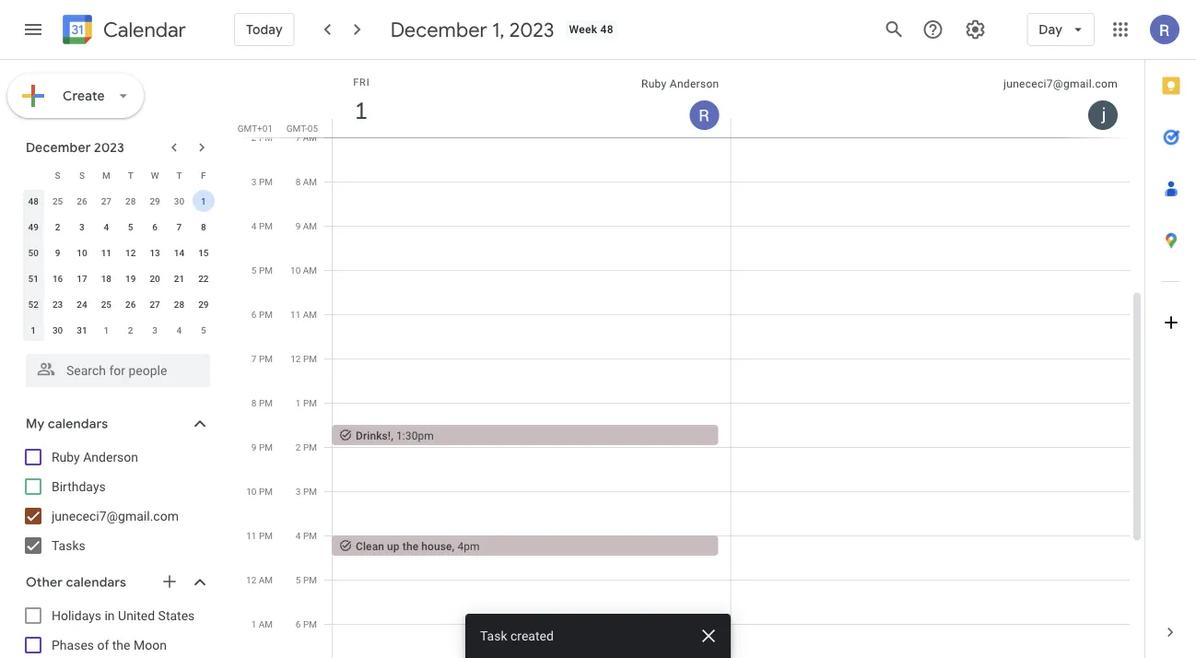 Task type: vqa. For each thing, say whether or not it's contained in the screenshot.


Task type: locate. For each thing, give the bounding box(es) containing it.
row containing 49
[[21, 214, 216, 240]]

1 horizontal spatial 2 pm
[[296, 442, 317, 453]]

row group inside december 2023 grid
[[21, 188, 216, 343]]

1 vertical spatial calendars
[[66, 574, 126, 591]]

junececi7@gmail.com down birthdays
[[52, 508, 179, 524]]

1 vertical spatial 30
[[52, 324, 63, 336]]

1 horizontal spatial ruby anderson
[[642, 77, 719, 90]]

1 horizontal spatial the
[[403, 540, 419, 553]]

1 right 8 pm
[[296, 397, 301, 408]]

pm left 11 am
[[259, 309, 273, 320]]

2 vertical spatial 9
[[252, 442, 257, 453]]

row
[[21, 162, 216, 188], [21, 188, 216, 214], [21, 214, 216, 240], [21, 240, 216, 265], [21, 265, 216, 291], [21, 291, 216, 317], [21, 317, 216, 343]]

1 horizontal spatial ruby
[[642, 77, 667, 90]]

0 horizontal spatial anderson
[[83, 449, 138, 465]]

2 right 49 on the left
[[55, 221, 60, 232]]

11 element
[[95, 242, 117, 264]]

fri
[[353, 76, 370, 88]]

3 left january 4 element
[[152, 324, 158, 336]]

2 horizontal spatial 12
[[291, 353, 301, 364]]

2 horizontal spatial 8
[[296, 176, 301, 187]]

1 vertical spatial ruby anderson
[[52, 449, 138, 465]]

1 horizontal spatial s
[[79, 170, 85, 181]]

0 vertical spatial 4 pm
[[252, 220, 273, 231]]

december for december 2023
[[26, 139, 91, 156]]

day
[[1039, 21, 1063, 38]]

26 right 25 element on the top of the page
[[125, 299, 136, 310]]

day button
[[1027, 7, 1095, 52]]

0 horizontal spatial 12
[[125, 247, 136, 258]]

calendars right my
[[48, 416, 108, 432]]

row containing 52
[[21, 291, 216, 317]]

2 vertical spatial 10
[[246, 486, 257, 497]]

0 horizontal spatial 30
[[52, 324, 63, 336]]

1 horizontal spatial 8
[[252, 397, 257, 408]]

5 left the 10 am
[[252, 265, 257, 276]]

11 inside 11 element
[[101, 247, 112, 258]]

25 right 24 element
[[101, 299, 112, 310]]

0 horizontal spatial december
[[26, 139, 91, 156]]

gmt+01
[[238, 123, 273, 134]]

10 pm
[[246, 486, 273, 497]]

0 vertical spatial 12
[[125, 247, 136, 258]]

1 horizontal spatial 26
[[125, 299, 136, 310]]

30 for november 30 element
[[174, 195, 184, 206]]

8 inside row group
[[201, 221, 206, 232]]

5 pm right 12 am
[[296, 574, 317, 585]]

pm up the 1 pm
[[303, 353, 317, 364]]

10 left 11 element
[[77, 247, 87, 258]]

the for of
[[112, 637, 130, 653]]

30
[[174, 195, 184, 206], [52, 324, 63, 336]]

0 vertical spatial ruby
[[642, 77, 667, 90]]

12 am
[[246, 574, 273, 585]]

6 right 1 am
[[296, 619, 301, 630]]

27
[[101, 195, 112, 206], [150, 299, 160, 310]]

17
[[77, 273, 87, 284]]

0 vertical spatial 27
[[101, 195, 112, 206]]

pm
[[259, 132, 273, 143], [259, 176, 273, 187], [259, 220, 273, 231], [259, 265, 273, 276], [259, 309, 273, 320], [259, 353, 273, 364], [303, 353, 317, 364], [259, 397, 273, 408], [303, 397, 317, 408], [259, 442, 273, 453], [303, 442, 317, 453], [259, 486, 273, 497], [303, 486, 317, 497], [259, 530, 273, 541], [303, 530, 317, 541], [303, 574, 317, 585], [303, 619, 317, 630]]

junececi7@gmail.com column header
[[731, 60, 1130, 137]]

calendars for my calendars
[[48, 416, 108, 432]]

11 right 10 element
[[101, 247, 112, 258]]

12 right 7 pm
[[291, 353, 301, 364]]

3 row from the top
[[21, 214, 216, 240]]

12 inside 12 element
[[125, 247, 136, 258]]

0 horizontal spatial 2 pm
[[252, 132, 273, 143]]

calendars inside dropdown button
[[48, 416, 108, 432]]

am for 8 am
[[303, 176, 317, 187]]

1 vertical spatial 12
[[291, 353, 301, 364]]

2023 up "m"
[[94, 139, 125, 156]]

1 pm
[[296, 397, 317, 408]]

3 right f
[[252, 176, 257, 187]]

w
[[151, 170, 159, 181]]

0 vertical spatial calendars
[[48, 416, 108, 432]]

7 inside row
[[177, 221, 182, 232]]

7 for 7 am
[[296, 132, 301, 143]]

29 right 28 element
[[198, 299, 209, 310]]

26 element
[[120, 293, 142, 315]]

12 for 12 pm
[[291, 353, 301, 364]]

0 vertical spatial 28
[[125, 195, 136, 206]]

27 right the november 26 element
[[101, 195, 112, 206]]

1 t from the left
[[128, 170, 133, 181]]

junececi7@gmail.com down day dropdown button
[[1004, 77, 1118, 90]]

6 pm
[[252, 309, 273, 320], [296, 619, 317, 630]]

48 inside row group
[[28, 195, 39, 206]]

am up 12 pm
[[303, 309, 317, 320]]

6 down november 29 element
[[152, 221, 158, 232]]

0 vertical spatial 2 pm
[[252, 132, 273, 143]]

row group
[[21, 188, 216, 343]]

27 inside "element"
[[150, 299, 160, 310]]

2 pm left gmt-
[[252, 132, 273, 143]]

ruby anderson inside my calendars list
[[52, 449, 138, 465]]

10 up 11 am
[[290, 265, 301, 276]]

7 left 05
[[296, 132, 301, 143]]

0 vertical spatial december
[[391, 17, 487, 42]]

1 horizontal spatial 11
[[246, 530, 257, 541]]

calendars up in
[[66, 574, 126, 591]]

4
[[252, 220, 257, 231], [104, 221, 109, 232], [177, 324, 182, 336], [296, 530, 301, 541]]

8
[[296, 176, 301, 187], [201, 221, 206, 232], [252, 397, 257, 408]]

05
[[308, 123, 318, 134]]

14 element
[[168, 242, 190, 264]]

0 vertical spatial 48
[[601, 23, 614, 36]]

2023 right 1,
[[509, 17, 554, 42]]

pm left the 8 am
[[259, 176, 273, 187]]

22
[[198, 273, 209, 284]]

1 left 30 element on the left of page
[[31, 324, 36, 336]]

1 vertical spatial december
[[26, 139, 91, 156]]

5 right 12 am
[[296, 574, 301, 585]]

tasks
[[52, 538, 85, 553]]

0 horizontal spatial 8
[[201, 221, 206, 232]]

10 up 11 pm
[[246, 486, 257, 497]]

1 horizontal spatial anderson
[[670, 77, 719, 90]]

1 down 12 am
[[251, 619, 257, 630]]

1 horizontal spatial 12
[[246, 574, 257, 585]]

2 horizontal spatial 10
[[290, 265, 301, 276]]

2 vertical spatial 12
[[246, 574, 257, 585]]

1 vertical spatial 6
[[252, 309, 257, 320]]

add other calendars image
[[160, 572, 179, 591]]

7 down november 30 element
[[177, 221, 182, 232]]

23
[[52, 299, 63, 310]]

8 down 1 cell
[[201, 221, 206, 232]]

december up november 25 element
[[26, 139, 91, 156]]

0 horizontal spatial s
[[55, 170, 60, 181]]

,
[[391, 429, 394, 442], [452, 540, 455, 553]]

calendars for other calendars
[[66, 574, 126, 591]]

s
[[55, 170, 60, 181], [79, 170, 85, 181]]

the right of
[[112, 637, 130, 653]]

4 pm
[[252, 220, 273, 231], [296, 530, 317, 541]]

the
[[403, 540, 419, 553], [112, 637, 130, 653]]

12
[[125, 247, 136, 258], [291, 353, 301, 364], [246, 574, 257, 585]]

0 horizontal spatial t
[[128, 170, 133, 181]]

1 vertical spatial junececi7@gmail.com
[[52, 508, 179, 524]]

1 horizontal spatial 9
[[252, 442, 257, 453]]

4 left january 5 element
[[177, 324, 182, 336]]

am up 9 am
[[303, 176, 317, 187]]

1 horizontal spatial ,
[[452, 540, 455, 553]]

1 horizontal spatial 7
[[252, 353, 257, 364]]

9 am
[[296, 220, 317, 231]]

junececi7@gmail.com inside my calendars list
[[52, 508, 179, 524]]

Search for people text field
[[37, 354, 199, 387]]

1 vertical spatial 11
[[290, 309, 301, 320]]

1 left "january 2" element
[[104, 324, 109, 336]]

0 vertical spatial 29
[[150, 195, 160, 206]]

calendars
[[48, 416, 108, 432], [66, 574, 126, 591]]

3 pm left the 8 am
[[252, 176, 273, 187]]

am down 12 am
[[259, 619, 273, 630]]

48 right week
[[601, 23, 614, 36]]

9 inside row
[[55, 247, 60, 258]]

the inside 1 grid
[[403, 540, 419, 553]]

28 right november 27 element
[[125, 195, 136, 206]]

1 vertical spatial 28
[[174, 299, 184, 310]]

1 horizontal spatial 2023
[[509, 17, 554, 42]]

6 pm left 11 am
[[252, 309, 273, 320]]

11 down the 10 am
[[290, 309, 301, 320]]

1 horizontal spatial t
[[176, 170, 182, 181]]

create button
[[7, 74, 144, 118]]

am
[[303, 132, 317, 143], [303, 176, 317, 187], [303, 220, 317, 231], [303, 265, 317, 276], [303, 309, 317, 320], [259, 574, 273, 585], [259, 619, 273, 630]]

1 cell
[[191, 188, 216, 214]]

28
[[125, 195, 136, 206], [174, 299, 184, 310]]

0 horizontal spatial 10
[[77, 247, 87, 258]]

12 element
[[120, 242, 142, 264]]

0 horizontal spatial 2023
[[94, 139, 125, 156]]

gmt-05
[[286, 123, 318, 134]]

0 horizontal spatial ruby
[[52, 449, 80, 465]]

january 2 element
[[120, 319, 142, 341]]

7 am
[[296, 132, 317, 143]]

january 5 element
[[192, 319, 215, 341]]

0 horizontal spatial the
[[112, 637, 130, 653]]

my
[[26, 416, 45, 432]]

1 horizontal spatial 3 pm
[[296, 486, 317, 497]]

30 right november 29 element
[[174, 195, 184, 206]]

26 right november 25 element
[[77, 195, 87, 206]]

s left "m"
[[79, 170, 85, 181]]

the right up
[[403, 540, 419, 553]]

pm down 12 pm
[[303, 397, 317, 408]]

2 vertical spatial 6
[[296, 619, 301, 630]]

tab list
[[1146, 60, 1196, 607]]

4 pm left 9 am
[[252, 220, 273, 231]]

7 row from the top
[[21, 317, 216, 343]]

9 left 10 element
[[55, 247, 60, 258]]

7 up 8 pm
[[252, 353, 257, 364]]

1:30pm
[[396, 429, 434, 442]]

28 right 27 "element"
[[174, 299, 184, 310]]

today
[[246, 21, 283, 38]]

december
[[391, 17, 487, 42], [26, 139, 91, 156]]

3 right 10 pm on the bottom left of page
[[296, 486, 301, 497]]

30 for 30 element on the left of page
[[52, 324, 63, 336]]

row containing s
[[21, 162, 216, 188]]

10 inside row
[[77, 247, 87, 258]]

1 horizontal spatial 10
[[246, 486, 257, 497]]

am up the 8 am
[[303, 132, 317, 143]]

4 row from the top
[[21, 240, 216, 265]]

19
[[125, 273, 136, 284]]

2 pm down the 1 pm
[[296, 442, 317, 453]]

0 horizontal spatial 5 pm
[[252, 265, 273, 276]]

2
[[252, 132, 257, 143], [55, 221, 60, 232], [128, 324, 133, 336], [296, 442, 301, 453]]

0 horizontal spatial 48
[[28, 195, 39, 206]]

1 horizontal spatial 28
[[174, 299, 184, 310]]

5 pm
[[252, 265, 273, 276], [296, 574, 317, 585]]

6 inside row group
[[152, 221, 158, 232]]

am down the 8 am
[[303, 220, 317, 231]]

8 down 7 am
[[296, 176, 301, 187]]

1 horizontal spatial 5 pm
[[296, 574, 317, 585]]

49
[[28, 221, 39, 232]]

30 left 31
[[52, 324, 63, 336]]

0 horizontal spatial 25
[[52, 195, 63, 206]]

6 up 7 pm
[[252, 309, 257, 320]]

1 row from the top
[[21, 162, 216, 188]]

t right w
[[176, 170, 182, 181]]

0 vertical spatial 6
[[152, 221, 158, 232]]

2023
[[509, 17, 554, 42], [94, 139, 125, 156]]

november 30 element
[[168, 190, 190, 212]]

0 vertical spatial 11
[[101, 247, 112, 258]]

november 25 element
[[47, 190, 69, 212]]

0 vertical spatial anderson
[[670, 77, 719, 90]]

1 vertical spatial 27
[[150, 299, 160, 310]]

9 up 10 pm on the bottom left of page
[[252, 442, 257, 453]]

4pm
[[458, 540, 480, 553]]

settings menu image
[[964, 18, 987, 41]]

december left 1,
[[391, 17, 487, 42]]

None search field
[[0, 347, 229, 387]]

in
[[105, 608, 115, 623]]

0 vertical spatial 9
[[296, 220, 301, 231]]

26
[[77, 195, 87, 206], [125, 299, 136, 310]]

12 right 11 element
[[125, 247, 136, 258]]

1 horizontal spatial 25
[[101, 299, 112, 310]]

anderson inside my calendars list
[[83, 449, 138, 465]]

pm down 8 pm
[[259, 442, 273, 453]]

0 vertical spatial 2023
[[509, 17, 554, 42]]

other calendars button
[[4, 568, 229, 597]]

0 vertical spatial 10
[[77, 247, 87, 258]]

6 row from the top
[[21, 291, 216, 317]]

1 horizontal spatial 29
[[198, 299, 209, 310]]

0 vertical spatial junececi7@gmail.com
[[1004, 77, 1118, 90]]

1 vertical spatial 25
[[101, 299, 112, 310]]

january 1 element
[[95, 319, 117, 341]]

0 horizontal spatial 3 pm
[[252, 176, 273, 187]]

pm right 10 pm on the bottom left of page
[[303, 486, 317, 497]]

9 for 9 pm
[[252, 442, 257, 453]]

am up 1 am
[[259, 574, 273, 585]]

11 am
[[290, 309, 317, 320]]

0 vertical spatial the
[[403, 540, 419, 553]]

2 horizontal spatial 11
[[290, 309, 301, 320]]

2 row from the top
[[21, 188, 216, 214]]

junececi7@gmail.com
[[1004, 77, 1118, 90], [52, 508, 179, 524]]

29 element
[[192, 293, 215, 315]]

29
[[150, 195, 160, 206], [198, 299, 209, 310]]

0 horizontal spatial 26
[[77, 195, 87, 206]]

1 right november 30 element
[[201, 195, 206, 206]]

11
[[101, 247, 112, 258], [290, 309, 301, 320], [246, 530, 257, 541]]

calendars inside dropdown button
[[66, 574, 126, 591]]

4 pm right 11 pm
[[296, 530, 317, 541]]

1 vertical spatial 26
[[125, 299, 136, 310]]

december 2023 grid
[[18, 162, 216, 343]]

1 vertical spatial ruby
[[52, 449, 80, 465]]

1 horizontal spatial december
[[391, 17, 487, 42]]

ruby anderson inside the 1 column header
[[642, 77, 719, 90]]

52
[[28, 299, 39, 310]]

25 left the november 26 element
[[52, 195, 63, 206]]

1 vertical spatial the
[[112, 637, 130, 653]]

6 pm right 1 am
[[296, 619, 317, 630]]

pm left 12 pm
[[259, 353, 273, 364]]

5 right january 4 element
[[201, 324, 206, 336]]

1 vertical spatial 9
[[55, 247, 60, 258]]

1 vertical spatial 29
[[198, 299, 209, 310]]

11 for 11
[[101, 247, 112, 258]]

ruby inside my calendars list
[[52, 449, 80, 465]]

1 horizontal spatial 27
[[150, 299, 160, 310]]

8 down 7 pm
[[252, 397, 257, 408]]

25
[[52, 195, 63, 206], [101, 299, 112, 310]]

november 26 element
[[71, 190, 93, 212]]

am for 10 am
[[303, 265, 317, 276]]

5
[[128, 221, 133, 232], [252, 265, 257, 276], [201, 324, 206, 336], [296, 574, 301, 585]]

2 horizontal spatial 7
[[296, 132, 301, 143]]

up
[[387, 540, 400, 553]]

0 horizontal spatial 7
[[177, 221, 182, 232]]

week 48
[[569, 23, 614, 36]]

my calendars
[[26, 416, 108, 432]]

2 vertical spatial 11
[[246, 530, 257, 541]]

0 horizontal spatial 11
[[101, 247, 112, 258]]

3 pm right 10 pm on the bottom left of page
[[296, 486, 317, 497]]

0 vertical spatial 6 pm
[[252, 309, 273, 320]]

48 left november 25 element
[[28, 195, 39, 206]]

0 vertical spatial 7
[[296, 132, 301, 143]]

pm right 1 am
[[303, 619, 317, 630]]

1
[[354, 95, 367, 126], [201, 195, 206, 206], [31, 324, 36, 336], [104, 324, 109, 336], [296, 397, 301, 408], [251, 619, 257, 630]]

48
[[601, 23, 614, 36], [28, 195, 39, 206]]

7 pm
[[252, 353, 273, 364]]

9 for 9 am
[[296, 220, 301, 231]]

, left 1:30pm
[[391, 429, 394, 442]]

s up november 25 element
[[55, 170, 60, 181]]

10 for 10
[[77, 247, 87, 258]]

10
[[77, 247, 87, 258], [290, 265, 301, 276], [246, 486, 257, 497]]

1 s from the left
[[55, 170, 60, 181]]

0 horizontal spatial 4 pm
[[252, 220, 273, 231]]

1 down 'fri'
[[354, 95, 367, 126]]

9
[[296, 220, 301, 231], [55, 247, 60, 258], [252, 442, 257, 453]]

the inside list
[[112, 637, 130, 653]]

11 for 11 pm
[[246, 530, 257, 541]]

0 vertical spatial 25
[[52, 195, 63, 206]]

row group containing 48
[[21, 188, 216, 343]]

main drawer image
[[22, 18, 44, 41]]

pm right 12 am
[[303, 574, 317, 585]]

18
[[101, 273, 112, 284]]

1 vertical spatial 4 pm
[[296, 530, 317, 541]]

29 right november 28 element
[[150, 195, 160, 206]]

ruby
[[642, 77, 667, 90], [52, 449, 80, 465]]

10 element
[[71, 242, 93, 264]]

12 for 12 am
[[246, 574, 257, 585]]

11 up 12 am
[[246, 530, 257, 541]]

t
[[128, 170, 133, 181], [176, 170, 182, 181]]

3
[[252, 176, 257, 187], [79, 221, 85, 232], [152, 324, 158, 336], [296, 486, 301, 497]]

27 right 26 element
[[150, 299, 160, 310]]

5 row from the top
[[21, 265, 216, 291]]

1 horizontal spatial 6 pm
[[296, 619, 317, 630]]

0 horizontal spatial 6
[[152, 221, 158, 232]]

clean up the house , 4pm
[[356, 540, 480, 553]]

3 pm
[[252, 176, 273, 187], [296, 486, 317, 497]]

21 element
[[168, 267, 190, 289]]

20
[[150, 273, 160, 284]]

0 horizontal spatial 27
[[101, 195, 112, 206]]

, left 4pm
[[452, 540, 455, 553]]



Task type: describe. For each thing, give the bounding box(es) containing it.
26 for the november 26 element
[[77, 195, 87, 206]]

m
[[102, 170, 110, 181]]

other
[[26, 574, 63, 591]]

f
[[201, 170, 206, 181]]

create
[[63, 88, 105, 104]]

1 vertical spatial 3 pm
[[296, 486, 317, 497]]

7 for 7 pm
[[252, 353, 257, 364]]

13
[[150, 247, 160, 258]]

row containing 1
[[21, 317, 216, 343]]

11 pm
[[246, 530, 273, 541]]

1 vertical spatial 5 pm
[[296, 574, 317, 585]]

17 element
[[71, 267, 93, 289]]

january 3 element
[[144, 319, 166, 341]]

8 am
[[296, 176, 317, 187]]

10 for 10 pm
[[246, 486, 257, 497]]

november 28 element
[[120, 190, 142, 212]]

phases of the moon
[[52, 637, 167, 653]]

2 horizontal spatial 6
[[296, 619, 301, 630]]

pm right 11 pm
[[303, 530, 317, 541]]

27 for november 27 element
[[101, 195, 112, 206]]

1 vertical spatial 2023
[[94, 139, 125, 156]]

0 horizontal spatial 6 pm
[[252, 309, 273, 320]]

anderson inside the 1 column header
[[670, 77, 719, 90]]

25 for november 25 element
[[52, 195, 63, 206]]

moon
[[134, 637, 167, 653]]

1 vertical spatial ,
[[452, 540, 455, 553]]

14
[[174, 247, 184, 258]]

50
[[28, 247, 39, 258]]

states
[[158, 608, 195, 623]]

10 am
[[290, 265, 317, 276]]

phases
[[52, 637, 94, 653]]

junececi7@gmail.com inside junececi7@gmail.com column header
[[1004, 77, 1118, 90]]

8 for 8 pm
[[252, 397, 257, 408]]

8 pm
[[252, 397, 273, 408]]

1 inside fri 1
[[354, 95, 367, 126]]

pm left gmt-
[[259, 132, 273, 143]]

51
[[28, 273, 39, 284]]

12 for 12
[[125, 247, 136, 258]]

task created
[[480, 628, 554, 643]]

created
[[511, 628, 554, 643]]

pm down the 1 pm
[[303, 442, 317, 453]]

am for 12 am
[[259, 574, 273, 585]]

0 horizontal spatial ,
[[391, 429, 394, 442]]

birthdays
[[52, 479, 106, 494]]

united
[[118, 608, 155, 623]]

december for december 1, 2023
[[391, 17, 487, 42]]

task
[[480, 628, 507, 643]]

11 for 11 am
[[290, 309, 301, 320]]

1 horizontal spatial 6
[[252, 309, 257, 320]]

ruby inside the 1 column header
[[642, 77, 667, 90]]

gmt-
[[286, 123, 308, 134]]

26 for 26 element
[[125, 299, 136, 310]]

am for 9 am
[[303, 220, 317, 231]]

12 pm
[[291, 353, 317, 364]]

25 element
[[95, 293, 117, 315]]

calendar
[[103, 17, 186, 43]]

december 1, 2023
[[391, 17, 554, 42]]

2 left gmt-
[[252, 132, 257, 143]]

fri 1
[[353, 76, 370, 126]]

drinks!
[[356, 429, 391, 442]]

4 left 9 am
[[252, 220, 257, 231]]

1 column header
[[332, 60, 731, 137]]

31
[[77, 324, 87, 336]]

18 element
[[95, 267, 117, 289]]

15 element
[[192, 242, 215, 264]]

30 element
[[47, 319, 69, 341]]

5 up 12 element
[[128, 221, 133, 232]]

2 t from the left
[[176, 170, 182, 181]]

4 up 11 element
[[104, 221, 109, 232]]

8 for 8
[[201, 221, 206, 232]]

31 element
[[71, 319, 93, 341]]

2 left january 3 element
[[128, 324, 133, 336]]

row containing 51
[[21, 265, 216, 291]]

3 down the november 26 element
[[79, 221, 85, 232]]

7 for 7
[[177, 221, 182, 232]]

9 for 9
[[55, 247, 60, 258]]

am for 11 am
[[303, 309, 317, 320]]

november 27 element
[[95, 190, 117, 212]]

drinks! , 1:30pm
[[356, 429, 434, 442]]

27 for 27 "element"
[[150, 299, 160, 310]]

am for 1 am
[[259, 619, 273, 630]]

the for up
[[403, 540, 419, 553]]

24
[[77, 299, 87, 310]]

29 for 29 element
[[198, 299, 209, 310]]

4 right 11 pm
[[296, 530, 301, 541]]

23 element
[[47, 293, 69, 315]]

22 element
[[192, 267, 215, 289]]

24 element
[[71, 293, 93, 315]]

house
[[422, 540, 452, 553]]

16
[[52, 273, 63, 284]]

1,
[[492, 17, 505, 42]]

0 vertical spatial 5 pm
[[252, 265, 273, 276]]

2 right 9 pm
[[296, 442, 301, 453]]

19 element
[[120, 267, 142, 289]]

january 4 element
[[168, 319, 190, 341]]

pm left 9 am
[[259, 220, 273, 231]]

1 grid
[[236, 60, 1145, 658]]

of
[[97, 637, 109, 653]]

calendar heading
[[100, 17, 186, 43]]

pm left the 1 pm
[[259, 397, 273, 408]]

row containing 48
[[21, 188, 216, 214]]

13 element
[[144, 242, 166, 264]]

am for 7 am
[[303, 132, 317, 143]]

8 for 8 am
[[296, 176, 301, 187]]

28 element
[[168, 293, 190, 315]]

9 pm
[[252, 442, 273, 453]]

friday, december 1 element
[[340, 89, 383, 132]]

2 s from the left
[[79, 170, 85, 181]]

1 horizontal spatial 4 pm
[[296, 530, 317, 541]]

clean
[[356, 540, 384, 553]]

holidays
[[52, 608, 101, 623]]

november 29 element
[[144, 190, 166, 212]]

15
[[198, 247, 209, 258]]

today button
[[234, 7, 295, 52]]

20 element
[[144, 267, 166, 289]]

28 for november 28 element
[[125, 195, 136, 206]]

16 element
[[47, 267, 69, 289]]

holidays in united states
[[52, 608, 195, 623]]

1 horizontal spatial 48
[[601, 23, 614, 36]]

27 element
[[144, 293, 166, 315]]

21
[[174, 273, 184, 284]]

row containing 50
[[21, 240, 216, 265]]

25 for 25 element on the top of the page
[[101, 299, 112, 310]]

my calendars button
[[4, 409, 229, 439]]

pm left the 10 am
[[259, 265, 273, 276]]

other calendars
[[26, 574, 126, 591]]

10 for 10 am
[[290, 265, 301, 276]]

28 for 28 element
[[174, 299, 184, 310]]

pm down 9 pm
[[259, 486, 273, 497]]

29 for november 29 element
[[150, 195, 160, 206]]

1 am
[[251, 619, 273, 630]]

1 inside cell
[[201, 195, 206, 206]]

my calendars list
[[4, 442, 229, 560]]

week
[[569, 23, 598, 36]]

calendar element
[[59, 11, 186, 52]]

december 2023
[[26, 139, 125, 156]]

pm down 10 pm on the bottom left of page
[[259, 530, 273, 541]]

1 vertical spatial 6 pm
[[296, 619, 317, 630]]

0 vertical spatial 3 pm
[[252, 176, 273, 187]]

other calendars list
[[4, 601, 229, 658]]



